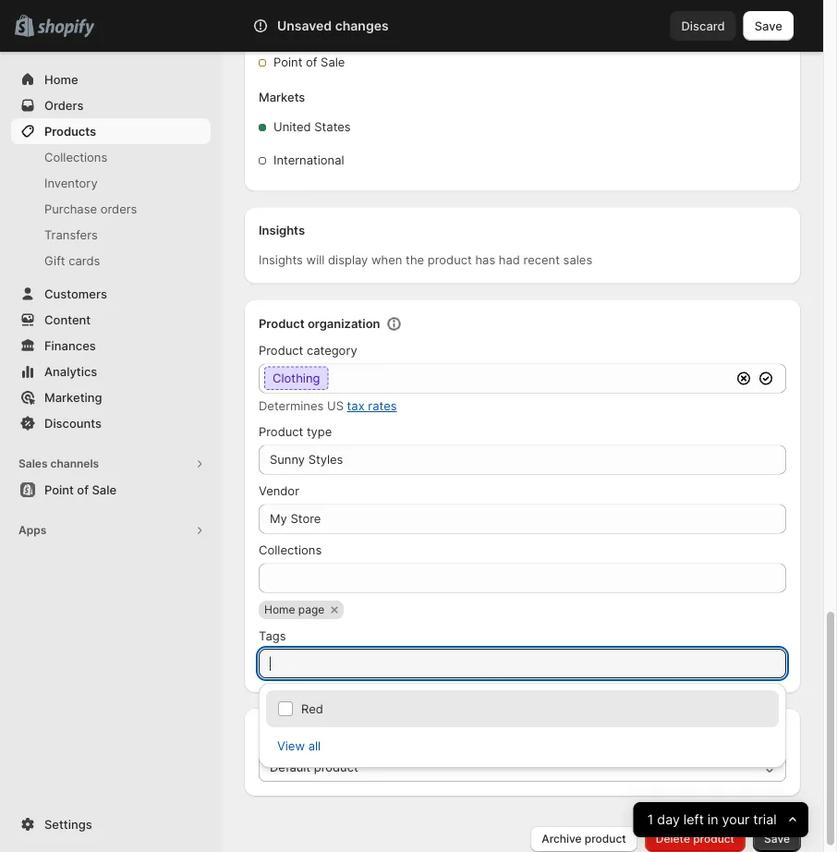 Task type: describe. For each thing, give the bounding box(es) containing it.
orders
[[101, 202, 137, 216]]

gift cards
[[44, 253, 100, 268]]

view
[[277, 739, 305, 753]]

insights for insights will display when the product has had recent sales
[[259, 253, 303, 267]]

tax
[[347, 399, 365, 413]]

channels
[[50, 457, 99, 471]]

gift cards link
[[11, 248, 211, 274]]

category
[[307, 344, 358, 358]]

home for home
[[44, 72, 78, 86]]

content
[[44, 313, 91, 327]]

vendor
[[259, 484, 300, 498]]

customers
[[44, 287, 107, 301]]

product for product category
[[259, 344, 304, 358]]

inventory link
[[11, 170, 211, 196]]

search
[[252, 18, 291, 33]]

rates
[[368, 399, 397, 413]]

archive
[[542, 833, 582, 846]]

archive product
[[542, 833, 627, 846]]

content link
[[11, 307, 211, 333]]

transfers link
[[11, 222, 211, 248]]

transfers
[[44, 227, 98, 242]]

collections link
[[11, 144, 211, 170]]

has
[[476, 253, 496, 267]]

sales channels
[[18, 457, 99, 471]]

1 horizontal spatial collections
[[259, 543, 322, 558]]

product for product type
[[259, 425, 304, 439]]

delete
[[656, 833, 691, 846]]

orders
[[44, 98, 84, 112]]

inventory
[[44, 176, 98, 190]]

analytics
[[44, 364, 97, 379]]

will
[[307, 253, 325, 267]]

home link
[[11, 67, 211, 92]]

display
[[328, 253, 368, 267]]

1
[[648, 812, 654, 828]]

product organization
[[259, 317, 381, 331]]

Collections text field
[[259, 564, 787, 593]]

finances
[[44, 338, 96, 353]]

of inside point of sale link
[[77, 483, 89, 497]]

point of sale button
[[0, 477, 222, 503]]

analytics link
[[11, 359, 211, 385]]

Product type text field
[[259, 445, 787, 475]]

product for delete product
[[694, 833, 735, 846]]

sale inside button
[[92, 483, 117, 497]]

product for product organization
[[259, 317, 305, 331]]

sales
[[564, 253, 593, 267]]

settings link
[[11, 812, 211, 838]]

apps
[[18, 524, 46, 537]]

apps button
[[11, 518, 211, 544]]

1 vertical spatial save button
[[754, 827, 802, 853]]

all
[[309, 739, 321, 753]]

discounts
[[44, 416, 102, 430]]

left
[[684, 812, 705, 828]]

home page
[[264, 603, 325, 617]]

tax rates link
[[347, 399, 397, 413]]

unsaved changes
[[277, 18, 389, 34]]

organization
[[308, 317, 381, 331]]

template
[[302, 729, 352, 743]]

trial
[[754, 812, 777, 828]]

us
[[327, 399, 344, 413]]

point of sale link
[[11, 477, 211, 503]]

insights for insights
[[259, 223, 305, 238]]

purchase orders
[[44, 202, 137, 216]]

finances link
[[11, 333, 211, 359]]

online
[[274, 18, 310, 32]]

products link
[[11, 118, 211, 144]]

1 day left in your trial button
[[634, 803, 809, 838]]

theme template
[[259, 729, 352, 743]]

default product
[[270, 760, 358, 774]]

customers link
[[11, 281, 211, 307]]

home for home page
[[264, 603, 295, 617]]

united
[[274, 120, 311, 134]]

marketing
[[44, 390, 102, 405]]

insights will display when the product has had recent sales
[[259, 253, 593, 267]]

1 horizontal spatial of
[[306, 55, 318, 69]]

determines us tax rates
[[259, 399, 397, 413]]



Task type: locate. For each thing, give the bounding box(es) containing it.
changes
[[335, 18, 389, 34]]

0 vertical spatial point of sale
[[274, 55, 345, 69]]

home
[[44, 72, 78, 86], [264, 603, 295, 617]]

0 horizontal spatial point
[[44, 483, 74, 497]]

Vendor text field
[[259, 504, 787, 534]]

Product category text field
[[259, 364, 731, 393]]

tags list box
[[259, 691, 787, 761]]

discard button
[[671, 11, 737, 41]]

international
[[274, 153, 345, 167]]

purchase
[[44, 202, 97, 216]]

product down "all"
[[314, 760, 358, 774]]

insights left will
[[259, 253, 303, 267]]

0 horizontal spatial of
[[77, 483, 89, 497]]

0 vertical spatial collections
[[44, 150, 107, 164]]

insights
[[259, 223, 305, 238], [259, 253, 303, 267]]

1 horizontal spatial point of sale
[[274, 55, 345, 69]]

0 horizontal spatial collections
[[44, 150, 107, 164]]

1 vertical spatial point
[[44, 483, 74, 497]]

product
[[259, 317, 305, 331], [259, 344, 304, 358], [259, 425, 304, 439]]

point of sale inside point of sale link
[[44, 483, 117, 497]]

united states
[[274, 120, 351, 134]]

point inside button
[[44, 483, 74, 497]]

2 vertical spatial product
[[259, 425, 304, 439]]

unsaved
[[277, 18, 332, 34]]

the
[[406, 253, 425, 267]]

0 vertical spatial of
[[306, 55, 318, 69]]

0 horizontal spatial home
[[44, 72, 78, 86]]

product for archive product
[[585, 833, 627, 846]]

save button
[[744, 11, 794, 41], [754, 827, 802, 853]]

product up product category
[[259, 317, 305, 331]]

0 horizontal spatial point of sale
[[44, 483, 117, 497]]

save right 'discard'
[[755, 18, 783, 33]]

point
[[274, 55, 303, 69], [44, 483, 74, 497]]

point of sale down unsaved
[[274, 55, 345, 69]]

purchase orders link
[[11, 196, 211, 222]]

1 vertical spatial point of sale
[[44, 483, 117, 497]]

save button right discard button at the right top of page
[[744, 11, 794, 41]]

save
[[755, 18, 783, 33], [765, 833, 791, 846]]

cards
[[69, 253, 100, 268]]

product type
[[259, 425, 332, 439]]

product right archive
[[585, 833, 627, 846]]

theme
[[259, 729, 298, 743]]

sale down unsaved changes
[[321, 55, 345, 69]]

2 product from the top
[[259, 344, 304, 358]]

had
[[499, 253, 521, 267]]

1 vertical spatial product
[[259, 344, 304, 358]]

archive product button
[[531, 827, 638, 853]]

product down product organization
[[259, 344, 304, 358]]

default
[[270, 760, 311, 774]]

home up orders
[[44, 72, 78, 86]]

products
[[44, 124, 96, 138]]

sale
[[321, 55, 345, 69], [92, 483, 117, 497]]

point of sale down channels
[[44, 483, 117, 497]]

1 vertical spatial of
[[77, 483, 89, 497]]

home up tags
[[264, 603, 295, 617]]

1 horizontal spatial point
[[274, 55, 303, 69]]

0 vertical spatial sale
[[321, 55, 345, 69]]

delete product button
[[645, 827, 746, 853]]

type
[[307, 425, 332, 439]]

view all
[[277, 739, 321, 753]]

product
[[428, 253, 472, 267], [314, 760, 358, 774], [585, 833, 627, 846], [694, 833, 735, 846]]

1 day left in your trial
[[648, 812, 777, 828]]

0 vertical spatial point
[[274, 55, 303, 69]]

search button
[[222, 11, 671, 41]]

1 product from the top
[[259, 317, 305, 331]]

store
[[313, 18, 343, 32]]

marketing link
[[11, 385, 211, 411]]

online store
[[274, 18, 343, 32]]

states
[[315, 120, 351, 134]]

when
[[372, 253, 403, 267]]

product category
[[259, 344, 358, 358]]

collections
[[44, 150, 107, 164], [259, 543, 322, 558]]

save button right your
[[754, 827, 802, 853]]

discounts link
[[11, 411, 211, 436]]

0 vertical spatial save button
[[744, 11, 794, 41]]

1 vertical spatial save
[[765, 833, 791, 846]]

gift
[[44, 253, 65, 268]]

your
[[723, 812, 750, 828]]

insights down international
[[259, 223, 305, 238]]

Tags text field
[[259, 649, 787, 679]]

2 insights from the top
[[259, 253, 303, 267]]

1 insights from the top
[[259, 223, 305, 238]]

of
[[306, 55, 318, 69], [77, 483, 89, 497]]

1 horizontal spatial sale
[[321, 55, 345, 69]]

collections inside "link"
[[44, 150, 107, 164]]

product right the
[[428, 253, 472, 267]]

markets
[[259, 90, 305, 104]]

0 vertical spatial insights
[[259, 223, 305, 238]]

discard
[[682, 18, 726, 33]]

day
[[658, 812, 681, 828]]

0 horizontal spatial sale
[[92, 483, 117, 497]]

home page link
[[264, 601, 325, 620]]

shopify image
[[37, 19, 95, 37]]

1 horizontal spatial home
[[264, 603, 295, 617]]

of down unsaved
[[306, 55, 318, 69]]

determines
[[259, 399, 324, 413]]

tags
[[259, 629, 286, 643]]

settings
[[44, 817, 92, 832]]

0 vertical spatial home
[[44, 72, 78, 86]]

1 vertical spatial insights
[[259, 253, 303, 267]]

collections up inventory
[[44, 150, 107, 164]]

3 product from the top
[[259, 425, 304, 439]]

sales
[[18, 457, 48, 471]]

product for default product
[[314, 760, 358, 774]]

1 vertical spatial sale
[[92, 483, 117, 497]]

collections up home page at the bottom left of the page
[[259, 543, 322, 558]]

product down in
[[694, 833, 735, 846]]

product down determines
[[259, 425, 304, 439]]

0 vertical spatial save
[[755, 18, 783, 33]]

1 vertical spatial home
[[264, 603, 295, 617]]

point down sales channels
[[44, 483, 74, 497]]

sales channels button
[[11, 451, 211, 477]]

orders link
[[11, 92, 211, 118]]

save down 'trial'
[[765, 833, 791, 846]]

page
[[299, 603, 325, 617]]

0 vertical spatial product
[[259, 317, 305, 331]]

1 vertical spatial collections
[[259, 543, 322, 558]]

option
[[259, 691, 787, 728]]

point up 'markets'
[[274, 55, 303, 69]]

in
[[708, 812, 719, 828]]

sale down the sales channels button
[[92, 483, 117, 497]]

of down channels
[[77, 483, 89, 497]]

recent
[[524, 253, 560, 267]]



Task type: vqa. For each thing, say whether or not it's contained in the screenshot.
Sales channels Button
yes



